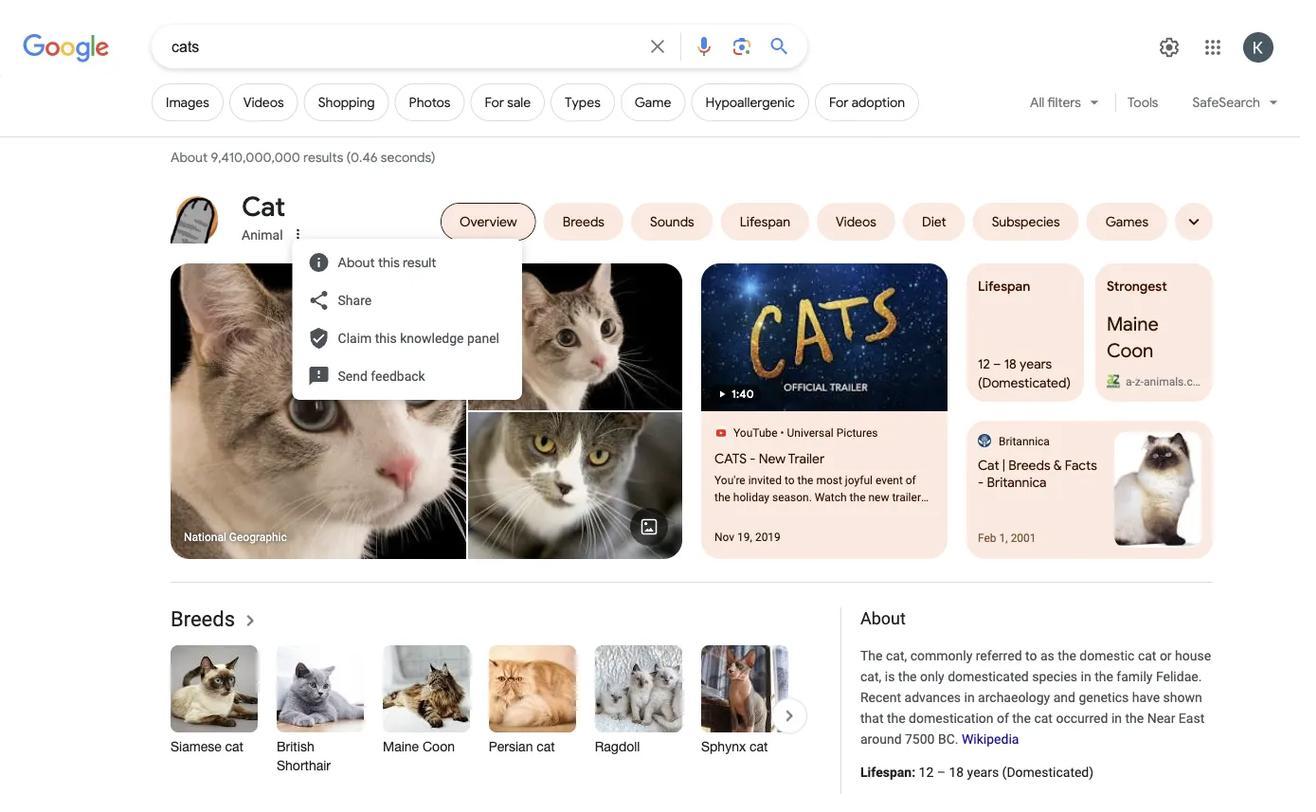 Task type: locate. For each thing, give the bounding box(es) containing it.
0 vertical spatial of
[[906, 474, 916, 487]]

about inside button
[[338, 254, 375, 271]]

have
[[1133, 690, 1160, 706]]

universal
[[787, 427, 834, 440]]

0 vertical spatial 12
[[978, 356, 990, 372]]

coon up a-
[[1107, 339, 1154, 363]]

claim
[[338, 330, 372, 346]]

nov 19, 2019
[[715, 531, 781, 544]]

1 vertical spatial cats
[[732, 508, 759, 521]]

domestic cat image
[[171, 264, 466, 559], [468, 264, 683, 410]]

british
[[277, 739, 314, 755]]

of inside the cat, commonly referred to as the domestic cat or house cat, is the only domesticated species in the family felidae. recent advances in archaeology and genetics have shown that the domestication of the cat occurred in the near east around 7500 bc.
[[997, 711, 1009, 727]]

british shorthair
[[277, 739, 331, 774]]

cats
[[715, 450, 747, 467], [732, 508, 759, 521]]

cat for cat | breeds & facts - britannica
[[978, 457, 1000, 474]]

in
[[1081, 669, 1092, 685], [965, 690, 975, 706], [1112, 711, 1122, 727]]

hypoallergenic link
[[691, 83, 809, 121]]

2 horizontal spatial in
[[1112, 711, 1122, 727]]

0 vertical spatial 18 years
[[1005, 356, 1052, 372]]

persian cat link
[[489, 646, 576, 785]]

0 horizontal spatial about
[[171, 149, 208, 166]]

for for for sale
[[485, 94, 504, 111]]

cat, left is
[[861, 669, 882, 685]]

breeds down national
[[171, 607, 235, 631]]

the down joyful
[[850, 491, 866, 504]]

about
[[171, 149, 208, 166], [338, 254, 375, 271], [861, 609, 906, 629]]

1 vertical spatial lifespan
[[861, 765, 912, 781]]

cat up animal
[[242, 190, 286, 223]]

around
[[861, 732, 902, 747]]

this left 'result'
[[378, 254, 400, 271]]

0 horizontal spatial lifespan
[[861, 765, 912, 781]]

maine inside heading
[[383, 739, 419, 755]]

0 vertical spatial in
[[1081, 669, 1092, 685]]

coon
[[1107, 339, 1154, 363], [423, 739, 455, 755]]

maine right british shorthair heading
[[383, 739, 419, 755]]

1 vertical spatial 18 years
[[949, 765, 999, 781]]

of up trailer
[[906, 474, 916, 487]]

for left adoption
[[829, 94, 849, 111]]

1 domestic cat image from the left
[[171, 264, 466, 559]]

claim this knowledge panel link
[[300, 319, 537, 357], [300, 319, 537, 357]]

1 horizontal spatial about
[[338, 254, 375, 271]]

to up season.
[[785, 474, 795, 487]]

the up 'genetics'
[[1095, 669, 1114, 685]]

0 vertical spatial (domesticated)
[[978, 374, 1071, 391]]

1 horizontal spatial coon
[[1107, 339, 1154, 363]]

0 horizontal spatial breeds
[[171, 607, 235, 631]]

1 vertical spatial cat,
[[861, 669, 882, 685]]

maine coon heading
[[383, 738, 470, 757]]

cat right persian
[[537, 739, 556, 755]]

1 vertical spatial -
[[978, 474, 984, 491]]

season.
[[773, 491, 812, 504]]

1 horizontal spatial –
[[994, 356, 1002, 372]]

this right "claim"
[[375, 330, 397, 346]]

0 horizontal spatial –
[[937, 765, 946, 781]]

0 vertical spatial cat
[[242, 190, 286, 223]]

2019
[[755, 531, 781, 544]]

0 horizontal spatial domestic cat image
[[171, 264, 466, 559]]

(domesticated)
[[978, 374, 1071, 391], [1003, 765, 1094, 781]]

breeds right |
[[1009, 457, 1051, 474]]

0 horizontal spatial maine
[[383, 739, 419, 755]]

2 horizontal spatial about
[[861, 609, 906, 629]]

1 horizontal spatial breeds
[[1009, 457, 1051, 474]]

cat right sphynx
[[750, 739, 768, 755]]

1,
[[1000, 532, 1008, 545]]

1 horizontal spatial -
[[978, 474, 984, 491]]

1 horizontal spatial maine
[[1107, 313, 1159, 336]]

cat inside heading
[[537, 739, 556, 755]]

to left as
[[1026, 648, 1037, 664]]

maine down strongest
[[1107, 313, 1159, 336]]

all
[[1030, 94, 1045, 110]]

None search field
[[0, 24, 808, 68]]

about inside heading
[[861, 609, 906, 629]]

of inside cats - new trailer you're invited to the most joyful event of the holiday season. watch the new trailer for cats now.
[[906, 474, 916, 487]]

0 horizontal spatial maine coon
[[383, 739, 455, 755]]

1 horizontal spatial of
[[997, 711, 1009, 727]]

lifespan up 12 – 18 years (domesticated)
[[978, 278, 1031, 294]]

1 horizontal spatial cat
[[978, 457, 1000, 474]]

sphynx
[[701, 739, 746, 755]]

for sale link
[[471, 83, 545, 121]]

1 horizontal spatial for
[[829, 94, 849, 111]]

list
[[171, 646, 962, 785]]

domesticated
[[948, 669, 1029, 685]]

breeds link
[[171, 607, 262, 632]]

about up "share"
[[338, 254, 375, 271]]

1 vertical spatial of
[[997, 711, 1009, 727]]

1 vertical spatial breeds
[[171, 607, 235, 631]]

filters
[[1048, 94, 1082, 110]]

of down archaeology
[[997, 711, 1009, 727]]

(domesticated) down the occurred
[[1003, 765, 1094, 781]]

in up domestication
[[965, 690, 975, 706]]

is
[[885, 669, 895, 685]]

lifespan for lifespan
[[978, 278, 1031, 294]]

1 for from the left
[[485, 94, 504, 111]]

maine coon left persian
[[383, 739, 455, 755]]

in up 'genetics'
[[1081, 669, 1092, 685]]

genetics
[[1079, 690, 1129, 706]]

1 vertical spatial britannica
[[987, 474, 1047, 491]]

1 horizontal spatial to
[[1026, 648, 1037, 664]]

about up the
[[861, 609, 906, 629]]

lifespan down around
[[861, 765, 912, 781]]

shopping link
[[304, 83, 389, 121]]

hypoallergenic
[[706, 94, 795, 111]]

tools button
[[1119, 83, 1167, 121]]

2 vertical spatial about
[[861, 609, 906, 629]]

1 horizontal spatial 12
[[978, 356, 990, 372]]

1 vertical spatial maine coon
[[383, 739, 455, 755]]

this inside button
[[378, 254, 400, 271]]

geographic
[[229, 531, 287, 544]]

cat left or
[[1138, 648, 1157, 664]]

0 vertical spatial to
[[785, 474, 795, 487]]

cat for cat
[[242, 190, 286, 223]]

for adoption link
[[815, 83, 920, 121]]

0 horizontal spatial of
[[906, 474, 916, 487]]

0 horizontal spatial coon
[[423, 739, 455, 755]]

results
[[303, 149, 343, 166]]

images
[[166, 94, 209, 111]]

in down 'genetics'
[[1112, 711, 1122, 727]]

adoption
[[852, 94, 905, 111]]

cats up you're
[[715, 450, 747, 467]]

cat for persian cat
[[537, 739, 556, 755]]

ragdoll heading
[[595, 738, 683, 757]]

1 vertical spatial this
[[375, 330, 397, 346]]

1 vertical spatial to
[[1026, 648, 1037, 664]]

7500
[[905, 732, 935, 747]]

for left sale
[[485, 94, 504, 111]]

18 years
[[1005, 356, 1052, 372], [949, 765, 999, 781]]

2 for from the left
[[829, 94, 849, 111]]

cat for siamese cat
[[225, 739, 244, 755]]

2001
[[1011, 532, 1037, 545]]

tab list
[[171, 190, 1213, 303]]

0 horizontal spatial -
[[750, 450, 756, 467]]

cats are cute, furry, cuddly — and an invasive alien species image
[[468, 412, 683, 559]]

- up feb at right
[[978, 474, 984, 491]]

maine
[[1107, 313, 1159, 336], [383, 739, 419, 755]]

0 vertical spatial this
[[378, 254, 400, 271]]

cat inside cat | breeds & facts - britannica
[[978, 457, 1000, 474]]

0 vertical spatial –
[[994, 356, 1002, 372]]

about for about
[[861, 609, 906, 629]]

shopping
[[318, 94, 375, 111]]

cat left |
[[978, 457, 1000, 474]]

lifespan for lifespan : 12 – 18 years (domesticated)
[[861, 765, 912, 781]]

12 – 18 years (domesticated)
[[978, 356, 1071, 391]]

1 horizontal spatial maine coon
[[1107, 313, 1159, 363]]

send
[[338, 368, 368, 384]]

0 vertical spatial cats
[[715, 450, 747, 467]]

(domesticated) up |
[[978, 374, 1071, 391]]

for sale
[[485, 94, 531, 111]]

coon left persian
[[423, 739, 455, 755]]

0 vertical spatial lifespan
[[978, 278, 1031, 294]]

siamese cat link
[[171, 646, 258, 785]]

of
[[906, 474, 916, 487], [997, 711, 1009, 727]]

1 horizontal spatial lifespan
[[978, 278, 1031, 294]]

this
[[378, 254, 400, 271], [375, 330, 397, 346]]

9,410,000,000
[[211, 149, 300, 166]]

near
[[1148, 711, 1176, 727]]

0 vertical spatial breeds
[[1009, 457, 1051, 474]]

1 horizontal spatial domestic cat image
[[468, 264, 683, 410]]

you're
[[715, 474, 746, 487]]

|
[[1003, 457, 1006, 474]]

1 vertical spatial 12
[[919, 765, 934, 781]]

send feedback
[[338, 368, 425, 384]]

0 vertical spatial cat,
[[886, 648, 907, 664]]

12 inside 12 – 18 years (domesticated)
[[978, 356, 990, 372]]

1 horizontal spatial 18 years
[[1005, 356, 1052, 372]]

2 vertical spatial in
[[1112, 711, 1122, 727]]

more options image
[[291, 227, 306, 242]]

maine coon
[[1107, 313, 1159, 363], [383, 739, 455, 755]]

- left new
[[750, 450, 756, 467]]

0 horizontal spatial 12
[[919, 765, 934, 781]]

0 vertical spatial coon
[[1107, 339, 1154, 363]]

animals.com
[[1144, 375, 1210, 388]]

animal
[[242, 227, 283, 243]]

britannica down |
[[987, 474, 1047, 491]]

to inside cats - new trailer you're invited to the most joyful event of the holiday season. watch the new trailer for cats now.
[[785, 474, 795, 487]]

the up for
[[715, 491, 731, 504]]

safesearch button
[[1182, 83, 1290, 129]]

list containing siamese cat
[[171, 646, 962, 785]]

1 vertical spatial –
[[937, 765, 946, 781]]

1 vertical spatial coon
[[423, 739, 455, 755]]

1 vertical spatial cat
[[978, 457, 1000, 474]]

cat
[[1138, 648, 1157, 664], [1035, 711, 1053, 727], [225, 739, 244, 755], [537, 739, 556, 755], [750, 739, 768, 755]]

cat, up is
[[886, 648, 907, 664]]

0 horizontal spatial cat
[[242, 190, 286, 223]]

to
[[785, 474, 795, 487], [1026, 648, 1037, 664]]

coon inside maine coon
[[1107, 339, 1154, 363]]

holiday
[[734, 491, 770, 504]]

add for sale element
[[485, 94, 531, 111]]

0 vertical spatial maine
[[1107, 313, 1159, 336]]

0 horizontal spatial 18 years
[[949, 765, 999, 781]]

persian cat
[[489, 739, 556, 755]]

or
[[1160, 648, 1172, 664]]

:
[[912, 765, 916, 781]]

18 years inside 12 – 18 years (domesticated)
[[1005, 356, 1052, 372]]

search by voice image
[[693, 35, 716, 58]]

1 vertical spatial maine
[[383, 739, 419, 755]]

commonly
[[911, 648, 973, 664]]

0 vertical spatial about
[[171, 149, 208, 166]]

game link
[[621, 83, 686, 121]]

britannica up |
[[999, 435, 1050, 448]]

cats down holiday
[[732, 508, 759, 521]]

about down images
[[171, 149, 208, 166]]

about for about 9,410,000,000 results (0.46 seconds)
[[171, 149, 208, 166]]

cat right siamese
[[225, 739, 244, 755]]

invited
[[749, 474, 782, 487]]

cat,
[[886, 648, 907, 664], [861, 669, 882, 685]]

game
[[635, 94, 672, 111]]

1 vertical spatial (domesticated)
[[1003, 765, 1094, 781]]

for for for adoption
[[829, 94, 849, 111]]

0 vertical spatial -
[[750, 450, 756, 467]]

coon inside heading
[[423, 739, 455, 755]]

strongest
[[1107, 278, 1168, 294]]

0 horizontal spatial cat,
[[861, 669, 882, 685]]

east
[[1179, 711, 1205, 727]]

the right is
[[898, 669, 917, 685]]

1 vertical spatial in
[[965, 690, 975, 706]]

trailer
[[892, 491, 921, 504]]

1 vertical spatial about
[[338, 254, 375, 271]]

0 horizontal spatial for
[[485, 94, 504, 111]]

maine coon up a-
[[1107, 313, 1159, 363]]

0 horizontal spatial to
[[785, 474, 795, 487]]

britannica
[[999, 435, 1050, 448], [987, 474, 1047, 491]]



Task type: describe. For each thing, give the bounding box(es) containing it.
add for adoption element
[[829, 94, 905, 111]]

for adoption
[[829, 94, 905, 111]]

share menu item
[[300, 282, 537, 319]]

2 domestic cat image from the left
[[468, 264, 683, 410]]

1 horizontal spatial in
[[1081, 669, 1092, 685]]

about 9,410,000,000 results (0.46 seconds)
[[171, 149, 439, 166]]

about this result menu
[[292, 239, 537, 400]]

about for about this result
[[338, 254, 375, 271]]

the down archaeology
[[1013, 711, 1031, 727]]

web result image image
[[1115, 432, 1202, 548]]

panel
[[467, 330, 500, 346]]

domestic
[[1080, 648, 1135, 664]]

- inside cats - new trailer you're invited to the most joyful event of the holiday season. watch the new trailer for cats now.
[[750, 450, 756, 467]]

and
[[1054, 690, 1076, 706]]

a-z-animals.com
[[1126, 375, 1210, 388]]

maine coon inside heading
[[383, 739, 455, 755]]

ragdoll link
[[595, 646, 683, 785]]

advances
[[905, 690, 961, 706]]

pictures
[[837, 427, 878, 440]]

types link
[[551, 83, 615, 121]]

sale
[[507, 94, 531, 111]]

shorthair
[[277, 758, 331, 774]]

felidae.
[[1156, 669, 1202, 685]]

videos
[[243, 94, 284, 111]]

0 vertical spatial maine coon
[[1107, 313, 1159, 363]]

Search search field
[[172, 36, 635, 60]]

shown
[[1164, 690, 1203, 706]]

about heading
[[861, 608, 1213, 630]]

(0.46
[[347, 149, 378, 166]]

new
[[869, 491, 890, 504]]

cats - new trailer you're invited to the most joyful event of the holiday season. watch the new trailer for cats now.
[[715, 450, 921, 521]]

facts
[[1065, 457, 1098, 474]]

species
[[1033, 669, 1078, 685]]

add types element
[[565, 94, 601, 111]]

share
[[338, 292, 372, 308]]

most
[[817, 474, 843, 487]]

cat heading
[[242, 190, 286, 224]]

the cat, commonly referred to as the domestic cat or house cat, is the only domesticated species in the family felidae. recent advances in archaeology and genetics have shown that the domestication of the cat occurred in the near east around 7500 bc.
[[861, 648, 1212, 747]]

tools
[[1128, 94, 1159, 110]]

occurred
[[1056, 711, 1109, 727]]

google image
[[23, 34, 110, 63]]

youtube
[[734, 427, 778, 440]]

wikipedia link
[[962, 732, 1019, 747]]

sphynx cat link
[[701, 646, 789, 785]]

feb
[[978, 532, 997, 545]]

referred
[[976, 648, 1022, 664]]

the right that
[[887, 711, 906, 727]]

ragdoll
[[595, 739, 641, 755]]

british shorthair link
[[277, 646, 364, 785]]

this for claim
[[375, 330, 397, 346]]

•
[[781, 427, 785, 440]]

domestication
[[909, 711, 994, 727]]

event
[[876, 474, 903, 487]]

search by image image
[[731, 35, 754, 58]]

national geographic
[[184, 531, 287, 544]]

siamese cat heading
[[171, 738, 258, 757]]

a-
[[1126, 375, 1136, 388]]

sphynx cat heading
[[701, 738, 789, 757]]

&
[[1054, 457, 1062, 474]]

more options element
[[289, 225, 308, 244]]

breeds inside cat | breeds & facts - britannica
[[1009, 457, 1051, 474]]

types
[[565, 94, 601, 111]]

persian cat heading
[[489, 738, 576, 757]]

the down have
[[1126, 711, 1144, 727]]

z-
[[1136, 375, 1144, 388]]

cat down archaeology
[[1035, 711, 1053, 727]]

for
[[715, 508, 729, 521]]

claim this knowledge panel
[[338, 330, 500, 346]]

bc.
[[938, 732, 959, 747]]

national
[[184, 531, 226, 544]]

siamese cat
[[171, 739, 244, 755]]

– inside 12 – 18 years (domesticated)
[[994, 356, 1002, 372]]

cat | breeds & facts - britannica
[[978, 457, 1098, 491]]

add game element
[[635, 94, 672, 111]]

result
[[403, 254, 436, 271]]

cat for sphynx cat
[[750, 739, 768, 755]]

family
[[1117, 669, 1153, 685]]

britannica inside cat | breeds & facts - britannica
[[987, 474, 1047, 491]]

seconds)
[[381, 149, 436, 166]]

add photos element
[[409, 94, 451, 111]]

photos
[[409, 94, 451, 111]]

feb 1, 2001
[[978, 532, 1037, 545]]

house
[[1176, 648, 1212, 664]]

knowledge
[[400, 330, 464, 346]]

joyful
[[845, 474, 873, 487]]

lifespan : 12 – 18 years (domesticated)
[[861, 765, 1094, 781]]

the
[[861, 648, 883, 664]]

- inside cat | breeds & facts - britannica
[[978, 474, 984, 491]]

that
[[861, 711, 884, 727]]

archaeology
[[978, 690, 1051, 706]]

add hypoallergenic element
[[706, 94, 795, 111]]

british shorthair heading
[[277, 738, 364, 775]]

as
[[1041, 648, 1055, 664]]

safesearch
[[1193, 94, 1261, 110]]

trailer
[[789, 450, 825, 467]]

nov
[[715, 531, 735, 544]]

all filters
[[1030, 94, 1082, 110]]

this for about
[[378, 254, 400, 271]]

persian
[[489, 739, 533, 755]]

photos link
[[395, 83, 465, 121]]

new
[[759, 450, 786, 467]]

the right as
[[1058, 648, 1077, 664]]

1 horizontal spatial cat,
[[886, 648, 907, 664]]

now.
[[762, 508, 786, 521]]

all filters button
[[1019, 83, 1113, 129]]

0 vertical spatial britannica
[[999, 435, 1050, 448]]

to inside the cat, commonly referred to as the domestic cat or house cat, is the only domesticated species in the family felidae. recent advances in archaeology and genetics have shown that the domestication of the cat occurred in the near east around 7500 bc.
[[1026, 648, 1037, 664]]

0 horizontal spatial in
[[965, 690, 975, 706]]

the up season.
[[798, 474, 814, 487]]



Task type: vqa. For each thing, say whether or not it's contained in the screenshot.
2000
no



